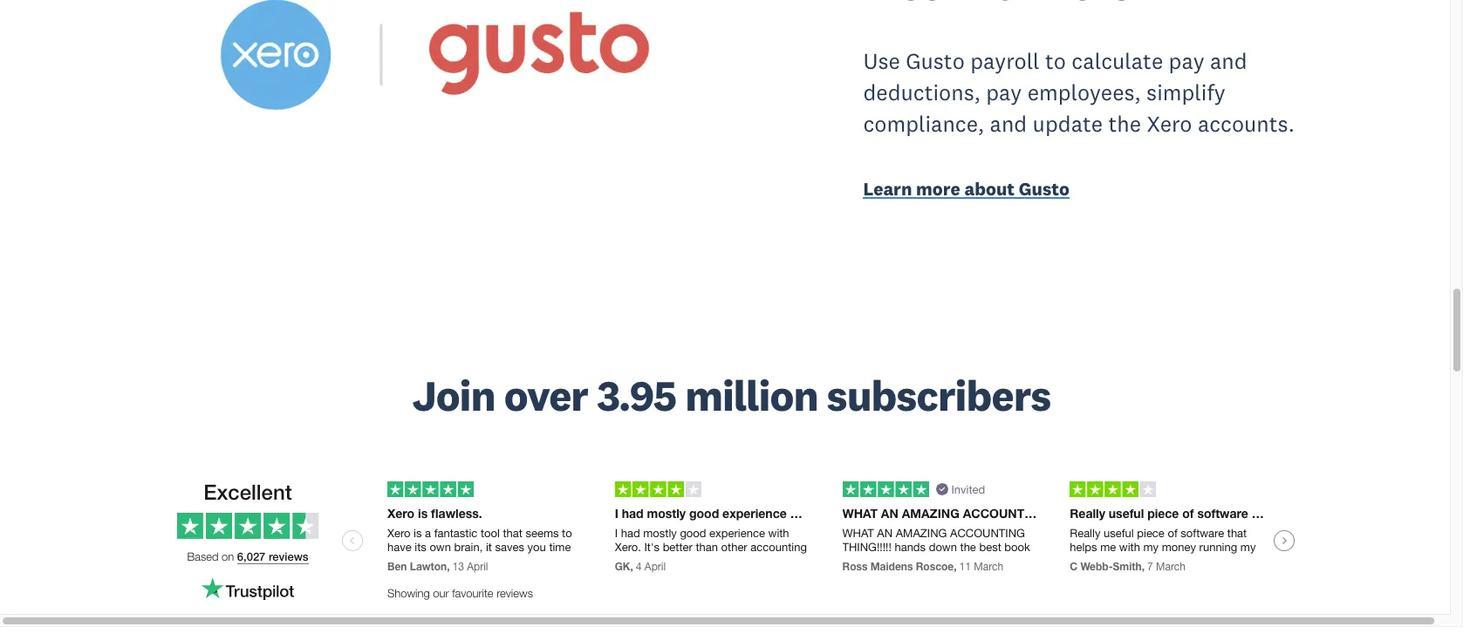 Task type: describe. For each thing, give the bounding box(es) containing it.
million
[[685, 369, 818, 423]]

payroll
[[971, 47, 1040, 75]]

join over 3.95 million subscribers
[[412, 369, 1051, 423]]

about
[[965, 177, 1015, 201]]

xero
[[1148, 110, 1193, 138]]

learn more about gusto
[[864, 177, 1070, 201]]

over
[[504, 369, 588, 423]]

xero and gusto brands image
[[161, 0, 717, 194]]

subscribers
[[827, 369, 1051, 423]]

to
[[1046, 47, 1067, 75]]

update
[[1033, 110, 1104, 138]]

0 vertical spatial and
[[1211, 47, 1248, 75]]

accounts.
[[1198, 110, 1295, 138]]

learn
[[864, 177, 913, 201]]

learn more about gusto link
[[864, 177, 1303, 205]]

employees,
[[1028, 79, 1142, 106]]

0 horizontal spatial pay
[[987, 79, 1022, 106]]

calculate
[[1072, 47, 1164, 75]]

compliance,
[[864, 110, 985, 138]]

1 horizontal spatial pay
[[1169, 47, 1205, 75]]



Task type: vqa. For each thing, say whether or not it's contained in the screenshot.
Try Xero For Free 'link'
no



Task type: locate. For each thing, give the bounding box(es) containing it.
use
[[864, 47, 901, 75]]

gusto
[[906, 47, 965, 75], [1019, 177, 1070, 201]]

1 vertical spatial and
[[990, 110, 1028, 138]]

gusto up the deductions,
[[906, 47, 965, 75]]

more
[[917, 177, 961, 201]]

and left 'update'
[[990, 110, 1028, 138]]

1 vertical spatial gusto
[[1019, 177, 1070, 201]]

1 horizontal spatial gusto
[[1019, 177, 1070, 201]]

gusto right "about"
[[1019, 177, 1070, 201]]

0 vertical spatial pay
[[1169, 47, 1205, 75]]

pay
[[1169, 47, 1205, 75], [987, 79, 1022, 106]]

join
[[412, 369, 496, 423]]

simplify
[[1147, 79, 1226, 106]]

pay down payroll
[[987, 79, 1022, 106]]

deductions,
[[864, 79, 981, 106]]

0 vertical spatial gusto
[[906, 47, 965, 75]]

the
[[1109, 110, 1142, 138]]

gusto inside the use gusto payroll to calculate pay and deductions, pay employees, simplify compliance, and update the xero accounts.
[[906, 47, 965, 75]]

pay up the simplify
[[1169, 47, 1205, 75]]

use gusto payroll to calculate pay and deductions, pay employees, simplify compliance, and update the xero accounts.
[[864, 47, 1295, 138]]

1 horizontal spatial and
[[1211, 47, 1248, 75]]

1 vertical spatial pay
[[987, 79, 1022, 106]]

0 horizontal spatial and
[[990, 110, 1028, 138]]

and
[[1211, 47, 1248, 75], [990, 110, 1028, 138]]

3.95
[[597, 369, 677, 423]]

and up the simplify
[[1211, 47, 1248, 75]]

0 horizontal spatial gusto
[[906, 47, 965, 75]]



